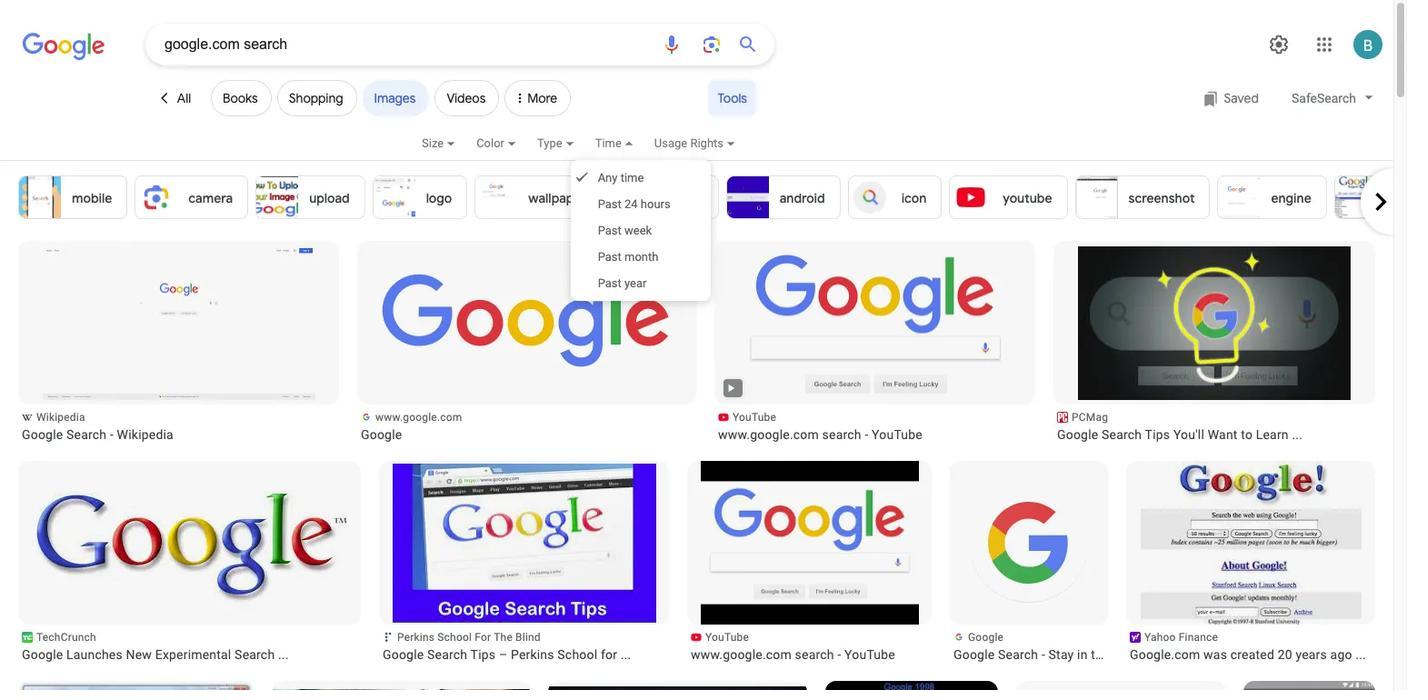 Task type: vqa. For each thing, say whether or not it's contained in the screenshot.
Expand side panel Image
no



Task type: locate. For each thing, give the bounding box(es) containing it.
-
[[110, 427, 114, 442], [865, 427, 869, 442], [838, 647, 841, 662], [1042, 647, 1045, 662]]

android
[[780, 190, 825, 206]]

tips inside 'element'
[[1145, 427, 1170, 442]]

tips left you'll
[[1145, 427, 1170, 442]]

1 past from the top
[[598, 197, 622, 211]]

21 google search tips you'll want to learn | pcmag element
[[1057, 426, 1372, 443]]

past inside "link"
[[598, 276, 622, 290]]

videos link
[[435, 80, 499, 116]]

was
[[1204, 647, 1227, 662]]

0 vertical spatial wikipedia
[[36, 411, 85, 424]]

...
[[1292, 427, 1303, 442], [278, 647, 289, 662], [621, 647, 631, 662], [1177, 647, 1187, 662], [1356, 647, 1366, 662]]

- for the www.google.com search - youtube image related to the topmost www.google.com search - youtube list item
[[865, 427, 869, 442]]

stay
[[1049, 647, 1074, 662]]

www.google.com inside google 'list item'
[[375, 411, 462, 424]]

next image
[[1363, 184, 1399, 220]]

more button
[[505, 65, 577, 124]]

0 vertical spatial www.google.com search - youtube element
[[718, 426, 1032, 443]]

want
[[1208, 427, 1238, 442]]

shopping link
[[277, 80, 357, 116]]

list item
[[273, 681, 530, 690], [1016, 681, 1225, 690]]

1 horizontal spatial school
[[558, 647, 598, 662]]

1 horizontal spatial tips
[[1145, 427, 1170, 442]]

school left "for"
[[558, 647, 598, 662]]

past left 24
[[598, 197, 622, 211]]

techcrunch
[[36, 631, 96, 644]]

google search - wikipedia image
[[43, 246, 315, 400]]

color button
[[476, 134, 537, 165]]

time button
[[595, 134, 654, 165]]

0 vertical spatial tips
[[1145, 427, 1170, 442]]

perkins
[[397, 631, 435, 644], [511, 647, 554, 662]]

past left year on the top of the page
[[598, 276, 622, 290]]

www.google.com search - youtube image
[[739, 246, 1012, 400], [701, 461, 919, 625]]

1 horizontal spatial list item
[[1016, 681, 1225, 690]]

all
[[177, 90, 191, 106]]

www.google.com for bottommost www.google.com search - youtube list item
[[691, 647, 792, 662]]

saved
[[1224, 90, 1259, 106]]

usage
[[654, 136, 687, 150]]

perkins left for
[[397, 631, 435, 644]]

0 vertical spatial www.google.com
[[375, 411, 462, 424]]

0 vertical spatial google search - stay in the know with your google app image
[[964, 477, 1095, 608]]

google search - wikipedia
[[22, 427, 174, 442]]

... down yahoo finance
[[1177, 647, 1187, 662]]

years
[[1296, 647, 1327, 662]]

1 vertical spatial www.google.com
[[718, 427, 819, 442]]

google inside 'element'
[[1057, 427, 1099, 442]]

google inside list item
[[22, 427, 63, 442]]

wallpaper link
[[475, 175, 602, 219]]

google for google launches new experimental search ...
[[22, 647, 63, 662]]

tools button
[[709, 80, 756, 116]]

google list item
[[357, 241, 696, 443]]

1 vertical spatial perkins
[[511, 647, 554, 662]]

search for google search - stay in the know with ...
[[998, 647, 1038, 662]]

Search text field
[[165, 29, 650, 60]]

with
[[1149, 647, 1173, 662]]

None search field
[[0, 23, 775, 65]]

google launches new experimental search ... list item
[[18, 461, 361, 663]]

0 horizontal spatial list item
[[273, 681, 530, 690]]

videos
[[447, 90, 486, 106]]

tips for –
[[471, 647, 496, 662]]

learn
[[1256, 427, 1289, 442]]

google for google element at the left
[[361, 427, 402, 442]]

0 horizontal spatial google search - stay in the know with your google app image
[[964, 477, 1095, 608]]

2 vertical spatial www.google.com
[[691, 647, 792, 662]]

google inside 'list item'
[[361, 427, 402, 442]]

0 vertical spatial search
[[822, 427, 862, 442]]

tips down for
[[471, 647, 496, 662]]

past week link
[[571, 217, 711, 244]]

google search - wikipedia list item
[[18, 241, 339, 443]]

1 horizontal spatial google search - stay in the know with your google app image
[[1244, 681, 1375, 690]]

in
[[1077, 647, 1088, 662]]

search
[[822, 427, 862, 442], [795, 647, 834, 662]]

... right learn
[[1292, 427, 1303, 442]]

list
[[18, 175, 1407, 219], [18, 241, 1394, 690]]

google
[[22, 427, 63, 442], [361, 427, 402, 442], [1057, 427, 1099, 442], [968, 631, 1004, 644], [22, 647, 63, 662], [383, 647, 424, 662], [954, 647, 995, 662]]

try out the new google search | redmond pie image
[[18, 681, 255, 690]]

school left for
[[438, 631, 472, 644]]

past up past year
[[598, 250, 622, 264]]

www.google.com search - youtube for the www.google.com search - youtube image for bottommost www.google.com search - youtube list item
[[691, 647, 895, 662]]

www.google.com search - youtube for the www.google.com search - youtube image related to the topmost www.google.com search - youtube list item
[[718, 427, 923, 442]]

yahoo
[[1145, 631, 1176, 644]]

images
[[374, 90, 416, 106]]

1 vertical spatial wikipedia
[[117, 427, 174, 442]]

2 list from the top
[[18, 241, 1394, 690]]

www.google.com search - youtube element
[[718, 426, 1032, 443], [691, 646, 928, 663]]

0 vertical spatial school
[[438, 631, 472, 644]]

3 past from the top
[[598, 250, 622, 264]]

0 vertical spatial www.google.com search - youtube image
[[739, 246, 1012, 400]]

... right experimental
[[278, 647, 289, 662]]

google search - stay in the know with your google app image
[[964, 477, 1095, 608], [1244, 681, 1375, 690]]

0 vertical spatial perkins
[[397, 631, 435, 644]]

google.com was created 20 years ago — here's what it looked like when it  first launched image
[[1141, 461, 1362, 635]]

0 vertical spatial list
[[18, 175, 1407, 219]]

go to google home image
[[23, 31, 105, 62]]

... inside google search tips – perkins school for the blind element
[[621, 647, 631, 662]]

1 vertical spatial www.google.com search - youtube element
[[691, 646, 928, 663]]

finance
[[1179, 631, 1218, 644]]

4 past from the top
[[598, 276, 622, 290]]

auto link
[[1334, 175, 1407, 219]]

perkins school for the blind
[[397, 631, 541, 644]]

google.com
[[1130, 647, 1200, 662]]

search for google search tips – perkins school for ...
[[427, 647, 467, 662]]

0 vertical spatial www.google.com search - youtube
[[718, 427, 923, 442]]

- for google search - wikipedia image
[[110, 427, 114, 442]]

www.google.com search - youtube element for the topmost www.google.com search - youtube list item
[[718, 426, 1032, 443]]

google search tips – perkins school for the blind image
[[393, 464, 656, 623]]

... inside 21 google search tips you'll want to learn | pcmag 'element'
[[1292, 427, 1303, 442]]

1 vertical spatial tips
[[471, 647, 496, 662]]

www.google.com search - youtube
[[718, 427, 923, 442], [691, 647, 895, 662]]

time
[[595, 136, 622, 150]]

www.google.com search - youtube image for the topmost www.google.com search - youtube list item
[[739, 246, 1012, 400]]

screenshot link
[[1075, 175, 1210, 219]]

google search - stay in the know with ...
[[954, 647, 1187, 662]]

past 24 hours link
[[571, 191, 711, 217]]

- for google search - stay in the know with your google app image within google search - stay in the know with ... list item
[[1042, 647, 1045, 662]]

past left week
[[598, 224, 622, 237]]

1 vertical spatial search
[[795, 647, 834, 662]]

screenshot
[[1129, 190, 1195, 206]]

perkins down blind
[[511, 647, 554, 662]]

past
[[598, 197, 622, 211], [598, 224, 622, 237], [598, 250, 622, 264], [598, 276, 622, 290]]

youtube link
[[949, 175, 1068, 219]]

google for google search tips you'll want to learn ...
[[1057, 427, 1099, 442]]

search inside 'element'
[[1102, 427, 1142, 442]]

- inside list item
[[110, 427, 114, 442]]

0 horizontal spatial school
[[438, 631, 472, 644]]

type
[[537, 136, 562, 150]]

list item down the know
[[1016, 681, 1225, 690]]

1 vertical spatial list
[[18, 241, 1394, 690]]

launches
[[66, 647, 123, 662]]

wikipedia
[[36, 411, 85, 424], [117, 427, 174, 442]]

google search tips you'll want to learn ... list item
[[1054, 241, 1375, 443]]

youtube
[[733, 411, 776, 424], [872, 427, 923, 442], [705, 631, 749, 644], [845, 647, 895, 662]]

1 vertical spatial google search - stay in the know with your google app image
[[1244, 681, 1375, 690]]

google search - stay in the know with your google app element
[[954, 646, 1187, 663]]

0 horizontal spatial perkins
[[397, 631, 435, 644]]

any time link
[[571, 165, 711, 191]]

www.google.com search - youtube list item
[[715, 241, 1035, 443], [687, 461, 932, 663]]

1 vertical spatial www.google.com search - youtube image
[[701, 461, 919, 625]]

2 past from the top
[[598, 224, 622, 237]]

google element
[[361, 426, 693, 443]]

20
[[1278, 647, 1293, 662]]

more
[[528, 90, 557, 106]]

1 vertical spatial www.google.com search - youtube
[[691, 647, 895, 662]]

search inside list item
[[66, 427, 107, 442]]

past 24 hours
[[598, 197, 671, 211]]

0 horizontal spatial tips
[[471, 647, 496, 662]]

1 list from the top
[[18, 175, 1407, 219]]

list item down perkins school for the blind
[[273, 681, 530, 690]]

past for past week
[[598, 224, 622, 237]]

... right ago
[[1356, 647, 1366, 662]]

all link
[[145, 80, 205, 116]]

google search tips you'll want to learn ...
[[1057, 427, 1303, 442]]

0 horizontal spatial wikipedia
[[36, 411, 85, 424]]

... right "for"
[[621, 647, 631, 662]]

school
[[438, 631, 472, 644], [558, 647, 598, 662]]

search
[[66, 427, 107, 442], [1102, 427, 1142, 442], [235, 647, 275, 662], [427, 647, 467, 662], [998, 647, 1038, 662]]

21 google search tips you'll want to learn | pcmag image
[[1078, 246, 1351, 400]]



Task type: describe. For each thing, give the bounding box(es) containing it.
1 horizontal spatial perkins
[[511, 647, 554, 662]]

1 vertical spatial school
[[558, 647, 598, 662]]

... inside the google launches new experimental search features for tracking your online  purchases, reservations & events from gmail | techcrunch element
[[278, 647, 289, 662]]

list containing google search - wikipedia
[[18, 241, 1394, 690]]

google launches new experimental search features for tracking your online  purchases, reservations & events from gmail | techcrunch element
[[22, 646, 357, 663]]

google.com was created 20 years ago ...
[[1130, 647, 1366, 662]]

ago
[[1331, 647, 1352, 662]]

mobile link
[[18, 175, 127, 219]]

google for google search - wikipedia
[[22, 427, 63, 442]]

past month
[[598, 250, 659, 264]]

experimental
[[155, 647, 231, 662]]

upload
[[309, 190, 350, 206]]

search for google search tips you'll want to learn ...
[[1102, 427, 1142, 442]]

know
[[1113, 647, 1145, 662]]

www.google.com for the topmost www.google.com search - youtube list item
[[718, 427, 819, 442]]

search for google search - wikipedia
[[66, 427, 107, 442]]

icon link
[[848, 175, 942, 219]]

google for google search tips – perkins school for ...
[[383, 647, 424, 662]]

list containing mobile
[[18, 175, 1407, 219]]

more filters element
[[505, 80, 571, 116]]

0 vertical spatial www.google.com search - youtube list item
[[715, 241, 1035, 443]]

search by image image
[[701, 34, 723, 55]]

yahoo finance
[[1145, 631, 1218, 644]]

usage rights button
[[654, 134, 756, 165]]

shopping
[[289, 90, 343, 106]]

mobile
[[72, 190, 112, 206]]

books link
[[211, 80, 272, 116]]

auto
[[1388, 190, 1407, 206]]

iphone link
[[609, 175, 719, 219]]

logo
[[426, 190, 452, 206]]

hours
[[641, 197, 671, 211]]

the
[[494, 631, 513, 644]]

engine link
[[1218, 175, 1327, 219]]

2 list item from the left
[[1016, 681, 1225, 690]]

past month link
[[571, 244, 711, 270]]

time
[[621, 171, 644, 185]]

youtube
[[1003, 190, 1052, 206]]

google's ai search could mean radical changes for your internet experience  - cnet image
[[535, 686, 807, 690]]

the
[[1091, 647, 1110, 662]]

1 vertical spatial www.google.com search - youtube list item
[[687, 461, 932, 663]]

click for video information tooltip
[[724, 382, 739, 395]]

usage rights
[[654, 136, 724, 150]]

safesearch button
[[1283, 80, 1383, 117]]

saved link
[[1194, 80, 1268, 116]]

–
[[499, 647, 508, 662]]

google search tips – perkins school for ... list item
[[379, 461, 669, 663]]

size
[[422, 136, 444, 150]]

upload link
[[256, 175, 365, 219]]

click for video information image
[[724, 382, 737, 395]]

google.com was created 20 years ago ... list item
[[1126, 461, 1375, 663]]

www.google.com search - youtube image for bottommost www.google.com search - youtube list item
[[701, 461, 919, 625]]

1 horizontal spatial wikipedia
[[117, 427, 174, 442]]

past for past month
[[598, 250, 622, 264]]

24
[[625, 197, 638, 211]]

... inside google search - stay in the know with your google app element
[[1177, 647, 1187, 662]]

any
[[598, 171, 618, 185]]

past for past 24 hours
[[598, 197, 622, 211]]

google search tips – perkins school for ...
[[383, 647, 631, 662]]

logo link
[[372, 175, 468, 219]]

for
[[601, 647, 617, 662]]

past year
[[598, 276, 647, 290]]

new
[[126, 647, 152, 662]]

any time
[[598, 171, 644, 185]]

google search - stay in the know with ... list item
[[950, 461, 1187, 663]]

books
[[223, 90, 258, 106]]

iphone
[[663, 190, 703, 206]]

created
[[1231, 647, 1275, 662]]

tips for you'll
[[1145, 427, 1170, 442]]

google launches new experimental search ...
[[22, 647, 289, 662]]

camera link
[[135, 175, 248, 219]]

www.google.com search - youtube element for bottommost www.google.com search - youtube list item
[[691, 646, 928, 663]]

android link
[[726, 175, 841, 219]]

size button
[[422, 134, 476, 165]]

past year link
[[571, 270, 711, 296]]

past for past year
[[598, 276, 622, 290]]

google launches new experimental search features for tracking your online  purchases, reservations & events from gmail | techcrunch image
[[32, 477, 348, 609]]

what is google? image
[[825, 681, 998, 690]]

- for the www.google.com search - youtube image for bottommost www.google.com search - youtube list item
[[838, 647, 841, 662]]

... inside the 'google.com was created 20 years ago — here's what it looked like when it  first launched' element
[[1356, 647, 1366, 662]]

wallpaper
[[528, 190, 586, 206]]

year
[[625, 276, 647, 290]]

google.com was created 20 years ago — here's what it looked like when it  first launched element
[[1130, 646, 1372, 663]]

google for google search - stay in the know with ...
[[954, 647, 995, 662]]

to
[[1241, 427, 1253, 442]]

google search tips – perkins school for the blind element
[[383, 646, 665, 663]]

google search - wikipedia element
[[22, 426, 335, 443]]

color
[[476, 136, 505, 150]]

icon
[[902, 190, 927, 206]]

type button
[[537, 134, 595, 165]]

google search - stay in the know with your google app image inside google search - stay in the know with ... list item
[[964, 477, 1095, 608]]

pcmag
[[1072, 411, 1108, 424]]

google image
[[382, 272, 673, 374]]

1 list item from the left
[[273, 681, 530, 690]]

past week
[[598, 224, 652, 237]]

camera
[[188, 190, 233, 206]]

month
[[625, 250, 659, 264]]

blind
[[516, 631, 541, 644]]

for
[[475, 631, 491, 644]]

tools
[[718, 90, 747, 106]]

safesearch
[[1292, 91, 1356, 105]]

engine
[[1271, 190, 1312, 206]]

you'll
[[1174, 427, 1205, 442]]

rights
[[690, 136, 724, 150]]

week
[[625, 224, 652, 237]]

quick settings image
[[1268, 34, 1290, 55]]



